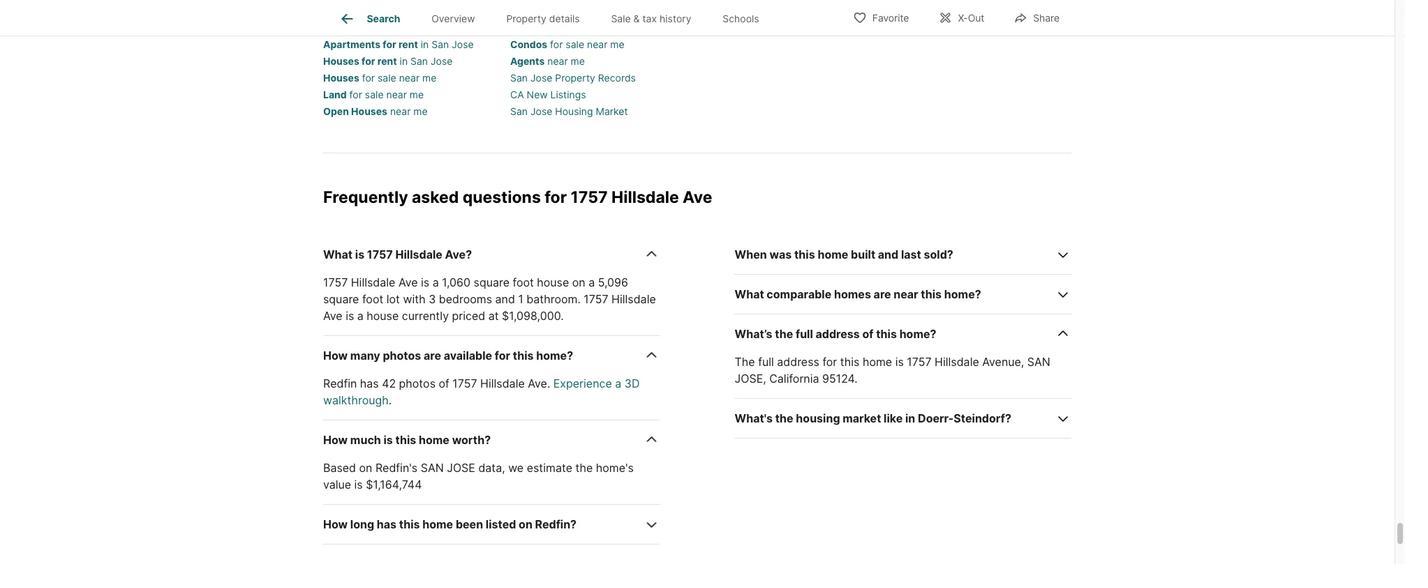 Task type: vqa. For each thing, say whether or not it's contained in the screenshot.
the within the dropdown button
yes



Task type: locate. For each thing, give the bounding box(es) containing it.
the inside what's the housing market like in doerr-steindorf? dropdown button
[[776, 412, 794, 426]]

last
[[901, 248, 922, 262]]

foot
[[513, 276, 534, 290], [362, 293, 384, 306]]

me
[[611, 38, 625, 50], [571, 55, 585, 67], [422, 72, 437, 84], [410, 89, 424, 100], [414, 105, 428, 117]]

1 vertical spatial sale
[[378, 72, 396, 84]]

2 vertical spatial the
[[576, 462, 593, 475]]

1757 inside "dropdown button"
[[367, 248, 393, 262]]

open
[[323, 105, 349, 117]]

listings
[[551, 89, 586, 100]]

in down apartments for rent in san jose
[[400, 55, 408, 67]]

on right listed
[[519, 518, 533, 532]]

ave inside 1757 hillsdale ave is a house currently priced at $1,098,000.
[[323, 309, 343, 323]]

0 vertical spatial property
[[507, 13, 547, 25]]

frequently asked questions for 1757 hillsdale ave
[[323, 187, 713, 207]]

1 horizontal spatial what
[[735, 288, 764, 301]]

0 horizontal spatial foot
[[362, 293, 384, 306]]

san jose housing market link
[[510, 105, 628, 117]]

experience a 3d walkthrough
[[323, 377, 640, 408]]

0 vertical spatial address
[[816, 328, 860, 341]]

many
[[350, 349, 380, 363]]

frequently
[[323, 187, 408, 207]]

2 vertical spatial on
[[519, 518, 533, 532]]

tab list
[[323, 0, 786, 36], [323, 0, 1072, 13]]

1
[[518, 293, 524, 306]]

0 vertical spatial home?
[[945, 288, 982, 301]]

3
[[429, 293, 436, 306]]

home? up ave.
[[536, 349, 573, 363]]

houses down land for sale near me
[[351, 105, 388, 117]]

0 vertical spatial san
[[1028, 356, 1051, 369]]

1 horizontal spatial house
[[537, 276, 569, 290]]

1 vertical spatial ave
[[399, 276, 418, 290]]

0 vertical spatial foot
[[513, 276, 534, 290]]

ave?
[[445, 248, 472, 262]]

home? down what comparable homes are near this home? dropdown button
[[900, 328, 937, 341]]

near
[[587, 38, 608, 50], [548, 55, 568, 67], [399, 72, 420, 84], [386, 89, 407, 100], [390, 105, 411, 117], [894, 288, 919, 301]]

house inside 1757 hillsdale ave is a 1,060 square foot house on a 5,096 square foot lot with 3 bedrooms and 1 bathroom.
[[537, 276, 569, 290]]

address up california
[[777, 356, 820, 369]]

near down condos for sale near me
[[548, 55, 568, 67]]

how many photos are available for this home? button
[[323, 337, 660, 376]]

2 vertical spatial home?
[[536, 349, 573, 363]]

overview tab
[[416, 2, 491, 36]]

ca new listings
[[510, 89, 586, 100]]

sale down details
[[566, 38, 585, 50]]

in for apartments for rent
[[421, 38, 429, 50]]

how up redfin
[[323, 349, 348, 363]]

home? for what's the full address of this home?
[[900, 328, 937, 341]]

1 vertical spatial in
[[400, 55, 408, 67]]

how inside "dropdown button"
[[323, 518, 348, 532]]

1 horizontal spatial in
[[421, 38, 429, 50]]

0 vertical spatial of
[[863, 328, 874, 341]]

0 vertical spatial sale
[[566, 38, 585, 50]]

1 vertical spatial full
[[758, 356, 774, 369]]

a left 3d
[[615, 377, 622, 391]]

on right based
[[359, 462, 373, 475]]

new
[[527, 89, 548, 100]]

what inside "dropdown button"
[[323, 248, 353, 262]]

bathroom.
[[527, 293, 581, 306]]

the
[[735, 356, 755, 369]]

in right like
[[906, 412, 916, 426]]

for up houses for rent in san jose
[[383, 38, 396, 50]]

houses down apartments
[[323, 55, 360, 67]]

1 horizontal spatial on
[[519, 518, 533, 532]]

3 how from the top
[[323, 518, 348, 532]]

1 vertical spatial the
[[776, 412, 794, 426]]

address down homes
[[816, 328, 860, 341]]

san inside "based on redfin's san jose data, we estimate the home's value is $1,164,744"
[[421, 462, 444, 475]]

sale
[[611, 13, 631, 25]]

1 vertical spatial rent
[[378, 55, 397, 67]]

houses up 'land'
[[323, 72, 360, 84]]

what
[[323, 248, 353, 262], [735, 288, 764, 301]]

for inside dropdown button
[[495, 349, 511, 363]]

2 horizontal spatial on
[[572, 276, 586, 290]]

2 vertical spatial sale
[[365, 89, 384, 100]]

0 horizontal spatial what
[[323, 248, 353, 262]]

on
[[572, 276, 586, 290], [359, 462, 373, 475], [519, 518, 533, 532]]

2 horizontal spatial ave
[[683, 187, 713, 207]]

for up 95124.
[[823, 356, 838, 369]]

are up "redfin has 42 photos of 1757 hillsdale ave."
[[424, 349, 441, 363]]

1 vertical spatial of
[[439, 377, 450, 391]]

of for photos
[[439, 377, 450, 391]]

how many photos are available for this home?
[[323, 349, 573, 363]]

2 vertical spatial ave
[[323, 309, 343, 323]]

$1,098,000.
[[502, 309, 564, 323]]

what down "when"
[[735, 288, 764, 301]]

photos
[[383, 349, 421, 363], [399, 377, 436, 391]]

0 horizontal spatial on
[[359, 462, 373, 475]]

0 horizontal spatial square
[[323, 293, 359, 306]]

in down the overview tab
[[421, 38, 429, 50]]

ave.
[[528, 377, 550, 391]]

sale up open houses near me
[[365, 89, 384, 100]]

market
[[843, 412, 882, 426]]

1 vertical spatial address
[[777, 356, 820, 369]]

&
[[634, 13, 640, 25]]

1 horizontal spatial san
[[1028, 356, 1051, 369]]

been
[[456, 518, 483, 532]]

0 vertical spatial are
[[874, 288, 891, 301]]

is right "value"
[[354, 478, 363, 492]]

home inside the full address for this home is 1757 hillsdale avenue, san jose, california 95124.
[[863, 356, 893, 369]]

has inside "dropdown button"
[[377, 518, 397, 532]]

property up listings
[[555, 72, 596, 84]]

redfin's
[[376, 462, 418, 475]]

0 vertical spatial and
[[878, 248, 899, 262]]

photos inside dropdown button
[[383, 349, 421, 363]]

of
[[863, 328, 874, 341], [439, 377, 450, 391]]

0 horizontal spatial of
[[439, 377, 450, 391]]

on up bathroom.
[[572, 276, 586, 290]]

is right much at the left of page
[[384, 434, 393, 447]]

houses for houses for sale near me
[[323, 72, 360, 84]]

for up agents near me
[[550, 38, 563, 50]]

jose,
[[735, 372, 767, 386]]

photos up 42
[[383, 349, 421, 363]]

1 vertical spatial houses
[[323, 72, 360, 84]]

0 horizontal spatial ave
[[323, 309, 343, 323]]

housing
[[555, 105, 593, 117]]

how left long
[[323, 518, 348, 532]]

square left lot in the bottom of the page
[[323, 293, 359, 306]]

built
[[851, 248, 876, 262]]

1 vertical spatial how
[[323, 434, 348, 447]]

1757
[[571, 187, 608, 207], [367, 248, 393, 262], [323, 276, 348, 290], [584, 293, 609, 306], [907, 356, 932, 369], [453, 377, 477, 391]]

home left been
[[423, 518, 453, 532]]

has right long
[[377, 518, 397, 532]]

me down land for sale near me
[[414, 105, 428, 117]]

sale & tax history tab
[[596, 2, 707, 36]]

is up 3
[[421, 276, 430, 290]]

0 horizontal spatial rent
[[378, 55, 397, 67]]

the inside what's the full address of this home? dropdown button
[[775, 328, 793, 341]]

address
[[816, 328, 860, 341], [777, 356, 820, 369]]

home? down sold?
[[945, 288, 982, 301]]

house inside 1757 hillsdale ave is a house currently priced at $1,098,000.
[[367, 309, 399, 323]]

42
[[382, 377, 396, 391]]

me for houses for sale near me
[[422, 72, 437, 84]]

2 vertical spatial houses
[[351, 105, 388, 117]]

houses for rent in san jose
[[323, 55, 453, 67]]

of down what comparable homes are near this home?
[[863, 328, 874, 341]]

lot
[[387, 293, 400, 306]]

ave for 1757 hillsdale ave is a house currently priced at $1,098,000.
[[323, 309, 343, 323]]

asked
[[412, 187, 459, 207]]

records
[[598, 72, 636, 84]]

1 vertical spatial square
[[323, 293, 359, 306]]

are for available
[[424, 349, 441, 363]]

1 vertical spatial house
[[367, 309, 399, 323]]

1 horizontal spatial ave
[[399, 276, 418, 290]]

1 vertical spatial has
[[377, 518, 397, 532]]

for right available
[[495, 349, 511, 363]]

rent
[[399, 38, 418, 50], [378, 55, 397, 67]]

1 vertical spatial what
[[735, 288, 764, 301]]

how up based
[[323, 434, 348, 447]]

5,096
[[598, 276, 628, 290]]

on inside "dropdown button"
[[519, 518, 533, 532]]

1 horizontal spatial foot
[[513, 276, 534, 290]]

out
[[968, 12, 985, 24]]

share
[[1034, 12, 1060, 24]]

details
[[549, 13, 580, 25]]

2 vertical spatial in
[[906, 412, 916, 426]]

search link
[[339, 10, 400, 27]]

0 vertical spatial on
[[572, 276, 586, 290]]

on inside "based on redfin's san jose data, we estimate the home's value is $1,164,744"
[[359, 462, 373, 475]]

1 horizontal spatial home?
[[900, 328, 937, 341]]

hillsdale inside 1757 hillsdale ave is a house currently priced at $1,098,000.
[[612, 293, 656, 306]]

rent for houses for rent
[[378, 55, 397, 67]]

of down how many photos are available for this home?
[[439, 377, 450, 391]]

me up san jose property records link
[[571, 55, 585, 67]]

hillsdale
[[612, 187, 679, 207], [396, 248, 443, 262], [351, 276, 396, 290], [612, 293, 656, 306], [935, 356, 980, 369], [480, 377, 525, 391]]

1757 inside 1757 hillsdale ave is a house currently priced at $1,098,000.
[[584, 293, 609, 306]]

listed
[[486, 518, 516, 532]]

home down what's the full address of this home? dropdown button
[[863, 356, 893, 369]]

this up 95124.
[[841, 356, 860, 369]]

what inside dropdown button
[[735, 288, 764, 301]]

is inside "dropdown button"
[[355, 248, 365, 262]]

how much is this home worth? button
[[323, 421, 660, 460]]

and left 1
[[495, 293, 515, 306]]

square up 1757 hillsdale ave is a house currently priced at $1,098,000.
[[474, 276, 510, 290]]

1 vertical spatial san
[[421, 462, 444, 475]]

full inside dropdown button
[[796, 328, 813, 341]]

2 how from the top
[[323, 434, 348, 447]]

for right questions
[[545, 187, 567, 207]]

full down the comparable
[[796, 328, 813, 341]]

are for near
[[874, 288, 891, 301]]

this inside the full address for this home is 1757 hillsdale avenue, san jose, california 95124.
[[841, 356, 860, 369]]

are right homes
[[874, 288, 891, 301]]

0 vertical spatial photos
[[383, 349, 421, 363]]

how
[[323, 349, 348, 363], [323, 434, 348, 447], [323, 518, 348, 532]]

redfin?
[[535, 518, 577, 532]]

what is 1757 hillsdale ave?
[[323, 248, 472, 262]]

san left jose in the bottom of the page
[[421, 462, 444, 475]]

2 horizontal spatial in
[[906, 412, 916, 426]]

san down "ca"
[[510, 105, 528, 117]]

questions
[[463, 187, 541, 207]]

based on redfin's san jose data, we estimate the home's value is $1,164,744
[[323, 462, 634, 492]]

me down houses for rent in san jose
[[422, 72, 437, 84]]

san right the avenue,
[[1028, 356, 1051, 369]]

0 vertical spatial rent
[[399, 38, 418, 50]]

is inside the full address for this home is 1757 hillsdale avenue, san jose, california 95124.
[[896, 356, 904, 369]]

what down frequently
[[323, 248, 353, 262]]

is inside 1757 hillsdale ave is a house currently priced at $1,098,000.
[[346, 309, 354, 323]]

0 horizontal spatial house
[[367, 309, 399, 323]]

a up 3
[[433, 276, 439, 290]]

property up condos on the left top of the page
[[507, 13, 547, 25]]

1 vertical spatial property
[[555, 72, 596, 84]]

1 vertical spatial photos
[[399, 377, 436, 391]]

this up the full address for this home is 1757 hillsdale avenue, san jose, california 95124. at the bottom
[[877, 328, 897, 341]]

0 vertical spatial how
[[323, 349, 348, 363]]

0 vertical spatial the
[[775, 328, 793, 341]]

for up houses for sale near me
[[362, 55, 375, 67]]

0 vertical spatial house
[[537, 276, 569, 290]]

the inside "based on redfin's san jose data, we estimate the home's value is $1,164,744"
[[576, 462, 593, 475]]

is down frequently
[[355, 248, 365, 262]]

me down houses for sale near me
[[410, 89, 424, 100]]

what for what is 1757 hillsdale ave?
[[323, 248, 353, 262]]

1 horizontal spatial are
[[874, 288, 891, 301]]

foot left lot in the bottom of the page
[[362, 293, 384, 306]]

1 vertical spatial on
[[359, 462, 373, 475]]

this down $1,164,744
[[399, 518, 420, 532]]

is up many
[[346, 309, 354, 323]]

0 horizontal spatial property
[[507, 13, 547, 25]]

2 horizontal spatial home?
[[945, 288, 982, 301]]

1 horizontal spatial full
[[796, 328, 813, 341]]

what's the full address of this home? button
[[735, 315, 1072, 354]]

sale & tax history
[[611, 13, 692, 25]]

photos right 42
[[399, 377, 436, 391]]

this down sold?
[[921, 288, 942, 301]]

the right what's
[[776, 412, 794, 426]]

a up many
[[357, 309, 364, 323]]

san jose property records
[[510, 72, 636, 84]]

the left home's
[[576, 462, 593, 475]]

much
[[350, 434, 381, 447]]

in
[[421, 38, 429, 50], [400, 55, 408, 67], [906, 412, 916, 426]]

san up "ca"
[[510, 72, 528, 84]]

1 horizontal spatial and
[[878, 248, 899, 262]]

has left 42
[[360, 377, 379, 391]]

1 horizontal spatial rent
[[399, 38, 418, 50]]

what for what comparable homes are near this home?
[[735, 288, 764, 301]]

1757 inside the full address for this home is 1757 hillsdale avenue, san jose, california 95124.
[[907, 356, 932, 369]]

the for what's
[[776, 412, 794, 426]]

near down when was this home built and last sold? dropdown button
[[894, 288, 919, 301]]

house up bathroom.
[[537, 276, 569, 290]]

the full address for this home is 1757 hillsdale avenue, san jose, california 95124.
[[735, 356, 1051, 386]]

house
[[537, 276, 569, 290], [367, 309, 399, 323]]

rent up houses for rent in san jose
[[399, 38, 418, 50]]

ave
[[683, 187, 713, 207], [399, 276, 418, 290], [323, 309, 343, 323]]

1 horizontal spatial square
[[474, 276, 510, 290]]

0 vertical spatial houses
[[323, 55, 360, 67]]

0 vertical spatial what
[[323, 248, 353, 262]]

long
[[350, 518, 374, 532]]

1 vertical spatial foot
[[362, 293, 384, 306]]

x-out button
[[927, 3, 997, 32]]

how much is this home worth?
[[323, 434, 491, 447]]

condos for sale near me
[[510, 38, 625, 50]]

and left the last at the right top of page
[[878, 248, 899, 262]]

ave inside 1757 hillsdale ave is a 1,060 square foot house on a 5,096 square foot lot with 3 bedrooms and 1 bathroom.
[[399, 276, 418, 290]]

san
[[1028, 356, 1051, 369], [421, 462, 444, 475]]

a inside 1757 hillsdale ave is a house currently priced at $1,098,000.
[[357, 309, 364, 323]]

full right the
[[758, 356, 774, 369]]

$1,164,744
[[366, 478, 422, 492]]

0 horizontal spatial in
[[400, 55, 408, 67]]

2 vertical spatial how
[[323, 518, 348, 532]]

home inside "dropdown button"
[[423, 518, 453, 532]]

rent up houses for sale near me
[[378, 55, 397, 67]]

foot up 1
[[513, 276, 534, 290]]

0 horizontal spatial and
[[495, 293, 515, 306]]

3d
[[625, 377, 640, 391]]

1 horizontal spatial of
[[863, 328, 874, 341]]

sale for houses
[[378, 72, 396, 84]]

0 horizontal spatial full
[[758, 356, 774, 369]]

house down lot in the bottom of the page
[[367, 309, 399, 323]]

the right what's
[[775, 328, 793, 341]]

1 vertical spatial and
[[495, 293, 515, 306]]

at
[[489, 309, 499, 323]]

is inside 1757 hillsdale ave is a 1,060 square foot house on a 5,096 square foot lot with 3 bedrooms and 1 bathroom.
[[421, 276, 430, 290]]

sale down houses for rent in san jose
[[378, 72, 396, 84]]

0 vertical spatial in
[[421, 38, 429, 50]]

0 horizontal spatial san
[[421, 462, 444, 475]]

is down what's the full address of this home? dropdown button
[[896, 356, 904, 369]]

home
[[818, 248, 849, 262], [863, 356, 893, 369], [419, 434, 450, 447], [423, 518, 453, 532]]

of inside dropdown button
[[863, 328, 874, 341]]

.
[[389, 394, 392, 408]]

1 how from the top
[[323, 349, 348, 363]]

1 vertical spatial home?
[[900, 328, 937, 341]]

0 vertical spatial has
[[360, 377, 379, 391]]

0 vertical spatial full
[[796, 328, 813, 341]]

overview
[[432, 13, 475, 25]]

me down sale in the left top of the page
[[611, 38, 625, 50]]

0 horizontal spatial are
[[424, 349, 441, 363]]

1 vertical spatial are
[[424, 349, 441, 363]]

are
[[874, 288, 891, 301], [424, 349, 441, 363]]



Task type: describe. For each thing, give the bounding box(es) containing it.
redfin
[[323, 377, 357, 391]]

san down the overview tab
[[432, 38, 449, 50]]

what's the full address of this home?
[[735, 328, 937, 341]]

based
[[323, 462, 356, 475]]

what's
[[735, 412, 773, 426]]

address inside dropdown button
[[816, 328, 860, 341]]

1 horizontal spatial property
[[555, 72, 596, 84]]

san down apartments for rent in san jose
[[411, 55, 428, 67]]

value
[[323, 478, 351, 492]]

me for land for sale near me
[[410, 89, 424, 100]]

property details
[[507, 13, 580, 25]]

what is 1757 hillsdale ave? button
[[323, 235, 660, 275]]

san inside the full address for this home is 1757 hillsdale avenue, san jose, california 95124.
[[1028, 356, 1051, 369]]

san jose property records link
[[510, 72, 636, 84]]

available
[[444, 349, 492, 363]]

is inside "based on redfin's san jose data, we estimate the home's value is $1,164,744"
[[354, 478, 363, 492]]

data,
[[479, 462, 505, 475]]

what comparable homes are near this home?
[[735, 288, 982, 301]]

schools tab
[[707, 2, 775, 36]]

this right the was
[[795, 248, 815, 262]]

houses for houses for rent in san jose
[[323, 55, 360, 67]]

and inside 1757 hillsdale ave is a 1,060 square foot house on a 5,096 square foot lot with 3 bedrooms and 1 bathroom.
[[495, 293, 515, 306]]

home? for what comparable homes are near this home?
[[945, 288, 982, 301]]

estimate
[[527, 462, 573, 475]]

avenue,
[[983, 356, 1025, 369]]

ca
[[510, 89, 524, 100]]

near inside what comparable homes are near this home? dropdown button
[[894, 288, 919, 301]]

land for sale near me
[[323, 89, 424, 100]]

search
[[367, 13, 400, 25]]

bedrooms
[[439, 293, 492, 306]]

near down houses for sale near me
[[386, 89, 407, 100]]

hillsdale inside 1757 hillsdale ave is a 1,060 square foot house on a 5,096 square foot lot with 3 bedrooms and 1 bathroom.
[[351, 276, 396, 290]]

steindorf?
[[954, 412, 1012, 426]]

near down houses for rent in san jose
[[399, 72, 420, 84]]

in inside dropdown button
[[906, 412, 916, 426]]

is inside dropdown button
[[384, 434, 393, 447]]

history
[[660, 13, 692, 25]]

priced
[[452, 309, 485, 323]]

rent for apartments for rent
[[399, 38, 418, 50]]

market
[[596, 105, 628, 117]]

0 vertical spatial square
[[474, 276, 510, 290]]

1757 hillsdale ave is a house currently priced at $1,098,000.
[[323, 293, 656, 323]]

how long has this home been listed on redfin? button
[[323, 506, 660, 545]]

currently
[[402, 309, 449, 323]]

what's
[[735, 328, 773, 341]]

schools
[[723, 13, 760, 25]]

property inside "property details" tab
[[507, 13, 547, 25]]

near up records
[[587, 38, 608, 50]]

0 vertical spatial ave
[[683, 187, 713, 207]]

for right 'land'
[[350, 89, 362, 100]]

for up land for sale near me
[[362, 72, 375, 84]]

experience a 3d walkthrough button
[[323, 377, 640, 408]]

0 horizontal spatial home?
[[536, 349, 573, 363]]

redfin has 42 photos of 1757 hillsdale ave.
[[323, 377, 554, 391]]

full inside the full address for this home is 1757 hillsdale avenue, san jose, california 95124.
[[758, 356, 774, 369]]

open houses near me
[[323, 105, 428, 117]]

of for address
[[863, 328, 874, 341]]

how for how much is this home worth?
[[323, 434, 348, 447]]

jose
[[447, 462, 475, 475]]

agents
[[510, 55, 545, 67]]

apartments for rent in san jose
[[323, 38, 474, 50]]

home left the built
[[818, 248, 849, 262]]

home's
[[596, 462, 634, 475]]

x-
[[958, 12, 968, 24]]

home left worth?
[[419, 434, 450, 447]]

this inside "dropdown button"
[[399, 518, 420, 532]]

worth?
[[452, 434, 491, 447]]

experience
[[554, 377, 612, 391]]

california
[[770, 372, 820, 386]]

in for houses for rent
[[400, 55, 408, 67]]

favorite
[[873, 12, 909, 24]]

95124.
[[823, 372, 858, 386]]

1,060
[[442, 276, 471, 290]]

1757 inside 1757 hillsdale ave is a 1,060 square foot house on a 5,096 square foot lot with 3 bedrooms and 1 bathroom.
[[323, 276, 348, 290]]

how long has this home been listed on redfin?
[[323, 518, 577, 532]]

land
[[323, 89, 347, 100]]

walkthrough
[[323, 394, 389, 408]]

on inside 1757 hillsdale ave is a 1,060 square foot house on a 5,096 square foot lot with 3 bedrooms and 1 bathroom.
[[572, 276, 586, 290]]

agents near me
[[510, 55, 585, 67]]

share button
[[1002, 3, 1072, 32]]

condos
[[510, 38, 548, 50]]

was
[[770, 248, 792, 262]]

apartments
[[323, 38, 381, 50]]

with
[[403, 293, 426, 306]]

how for how many photos are available for this home?
[[323, 349, 348, 363]]

favorite button
[[841, 3, 921, 32]]

ca new listings link
[[510, 89, 586, 100]]

near down land for sale near me
[[390, 105, 411, 117]]

tab list containing search
[[323, 0, 786, 36]]

houses for sale near me
[[323, 72, 437, 84]]

a inside "experience a 3d walkthrough"
[[615, 377, 622, 391]]

housing
[[796, 412, 840, 426]]

hillsdale inside the full address for this home is 1757 hillsdale avenue, san jose, california 95124.
[[935, 356, 980, 369]]

for inside the full address for this home is 1757 hillsdale avenue, san jose, california 95124.
[[823, 356, 838, 369]]

and inside dropdown button
[[878, 248, 899, 262]]

me for condos for sale near me
[[611, 38, 625, 50]]

what's the housing market like in doerr-steindorf?
[[735, 412, 1012, 426]]

this up "redfin's"
[[396, 434, 416, 447]]

like
[[884, 412, 903, 426]]

a left 5,096
[[589, 276, 595, 290]]

property details tab
[[491, 2, 596, 36]]

sale for land
[[365, 89, 384, 100]]

how for how long has this home been listed on redfin?
[[323, 518, 348, 532]]

x-out
[[958, 12, 985, 24]]

hillsdale inside "dropdown button"
[[396, 248, 443, 262]]

address inside the full address for this home is 1757 hillsdale avenue, san jose, california 95124.
[[777, 356, 820, 369]]

sale for condos
[[566, 38, 585, 50]]

comparable
[[767, 288, 832, 301]]

san jose housing market
[[510, 105, 628, 117]]

what's the housing market like in doerr-steindorf? button
[[735, 400, 1072, 439]]

ave for 1757 hillsdale ave is a 1,060 square foot house on a 5,096 square foot lot with 3 bedrooms and 1 bathroom.
[[399, 276, 418, 290]]

the for what's
[[775, 328, 793, 341]]

this up ave.
[[513, 349, 534, 363]]



